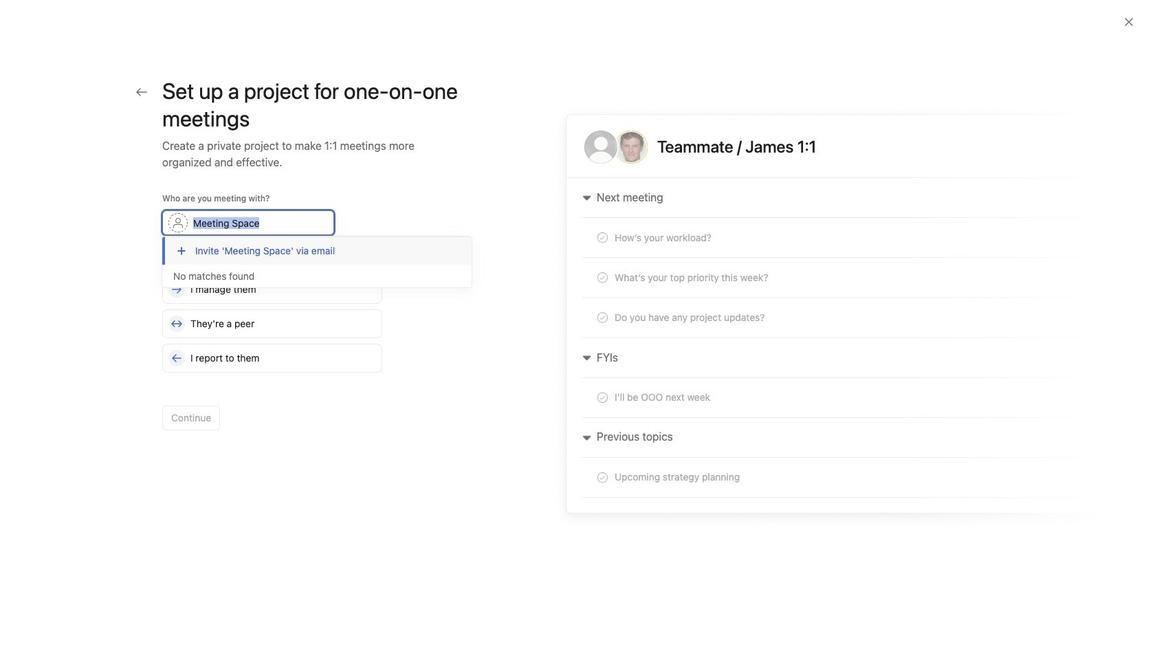 Task type: vqa. For each thing, say whether or not it's contained in the screenshot.
3rd Completed option from the bottom
no



Task type: describe. For each thing, give the bounding box(es) containing it.
mark complete image for second mark complete option from the bottom
[[257, 345, 274, 362]]

Mark complete checkbox
[[257, 296, 274, 312]]

this is a preview of your project image
[[553, 105, 1111, 530]]

mark complete image for mark complete checkbox
[[257, 296, 274, 312]]

global element
[[0, 34, 165, 116]]

1 mark complete checkbox from the top
[[257, 345, 274, 362]]

Name or email text field
[[162, 210, 334, 235]]



Task type: locate. For each thing, give the bounding box(es) containing it.
2 mark complete checkbox from the top
[[257, 370, 274, 387]]

1 mark complete image from the top
[[257, 296, 274, 312]]

go back image
[[136, 87, 147, 98]]

Mark complete checkbox
[[257, 345, 274, 362], [257, 370, 274, 387]]

0 vertical spatial mark complete image
[[257, 296, 274, 312]]

mark complete image
[[257, 296, 274, 312], [257, 345, 274, 362], [257, 370, 274, 387]]

3 mark complete image from the top
[[257, 370, 274, 387]]

0 vertical spatial mark complete checkbox
[[257, 345, 274, 362]]

list item
[[243, 292, 1068, 316], [243, 316, 1068, 341], [243, 366, 1068, 391], [243, 391, 1068, 415], [243, 415, 1068, 440], [265, 528, 300, 562], [284, 594, 303, 613]]

2 mark complete image from the top
[[257, 345, 274, 362]]

starred element
[[0, 219, 165, 378]]

list box
[[415, 6, 746, 28]]

mark complete image for second mark complete option from the top
[[257, 370, 274, 387]]

2 vertical spatial mark complete image
[[257, 370, 274, 387]]

close image
[[1124, 17, 1135, 28]]

close image
[[1124, 17, 1135, 28]]

1 vertical spatial mark complete checkbox
[[257, 370, 274, 387]]

1 vertical spatial mark complete image
[[257, 345, 274, 362]]

tooltip
[[17, 129, 177, 236]]



